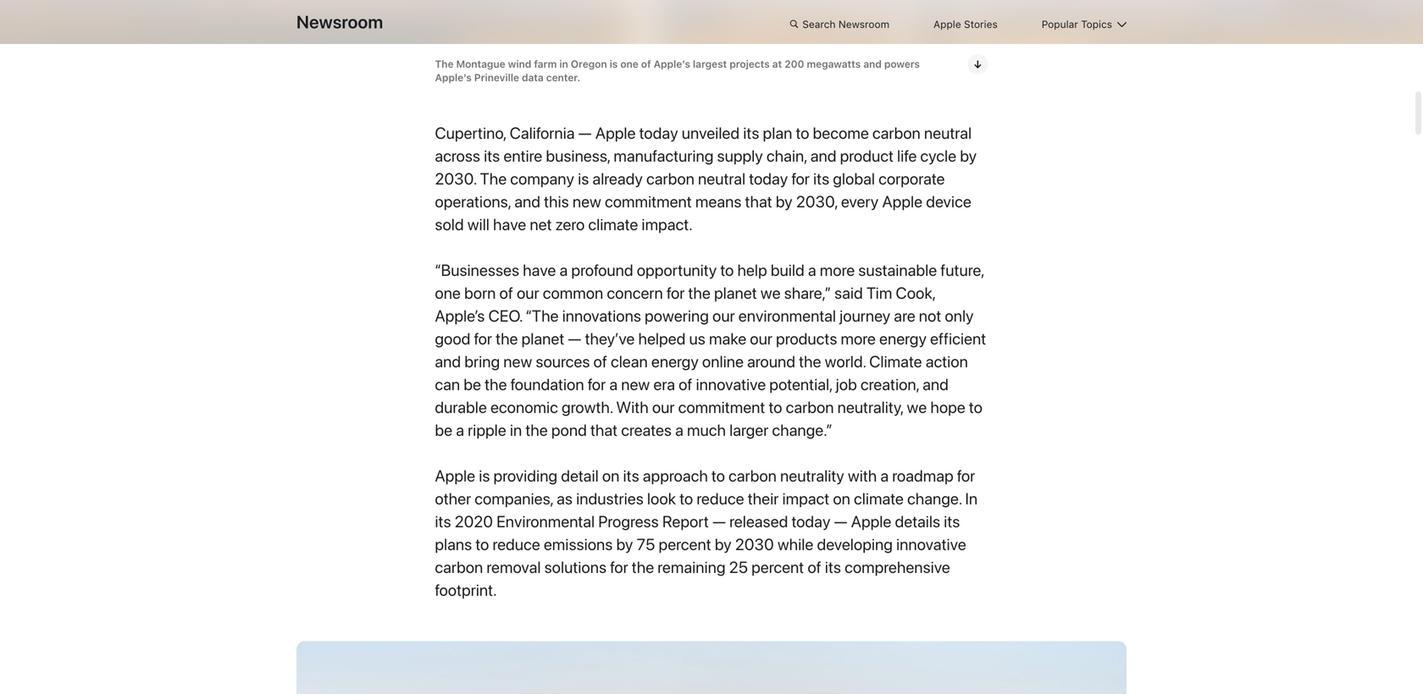 Task type: vqa. For each thing, say whether or not it's contained in the screenshot.
the bottommost The A
no



Task type: describe. For each thing, give the bounding box(es) containing it.
carbon up their
[[729, 467, 777, 486]]

larger
[[730, 421, 769, 440]]

global
[[833, 169, 875, 189]]

its down developing
[[825, 558, 841, 577]]

providing
[[494, 467, 558, 486]]

apple stories link
[[934, 15, 998, 34]]

apple's inside the "businesses have a profound opportunity to help build a more sustainable future, one born of our common concern for the planet we share," said tim cook, apple's ceo. "the innovations powering our environmental journey are not only good for the planet — they've helped us make our products more energy efficient and bring new sources of clean energy online around the world. climate action can be the foundation for a new era of innovative potential, job creation, and durable economic growth. with our commitment to carbon neutrality, we hope to be a ripple in the pond that creates a much larger change."
[[435, 307, 485, 326]]

0 horizontal spatial planet
[[522, 330, 565, 349]]

can
[[435, 375, 460, 394]]

0 vertical spatial percent
[[659, 536, 712, 555]]

powers
[[884, 58, 920, 70]]

a up share,"
[[808, 261, 817, 280]]

newsroom inside button
[[839, 18, 890, 31]]

our up "the
[[517, 284, 540, 303]]

zero
[[556, 215, 585, 234]]

growth.
[[562, 398, 613, 417]]

apple stories
[[934, 18, 998, 31]]

cycle
[[921, 147, 957, 166]]

sold
[[435, 215, 464, 234]]

solar panels at a solar power plant. image
[[297, 641, 1127, 695]]

for up bring
[[474, 330, 492, 349]]

efficient
[[931, 330, 987, 349]]

oregon
[[571, 58, 607, 70]]

and inside the montague wind farm in oregon is one of apple's largest projects at 200 megawatts and powers apple's prineville data center.
[[864, 58, 882, 70]]

and up can
[[435, 352, 461, 372]]

details
[[895, 513, 941, 532]]

— inside the "businesses have a profound opportunity to help build a more sustainable future, one born of our common concern for the planet we share," said tim cook, apple's ceo. "the innovations powering our environmental journey are not only good for the planet — they've helped us make our products more energy efficient and bring new sources of clean energy online around the world. climate action can be the foundation for a new era of innovative potential, job creation, and durable economic growth. with our commitment to carbon neutrality, we hope to be a ripple in the pond that creates a much larger change."
[[568, 330, 582, 349]]

climate
[[870, 352, 923, 372]]

for inside cupertino, california — apple today unveiled its plan to become carbon neutral across its entire business, manufacturing supply chain, and product life cycle by 2030. the company is already carbon neutral today for its global corporate operations, and this new commitment means that by 2030, every apple device sold will have net zero climate impact.
[[792, 169, 810, 189]]

ceo.
[[489, 307, 523, 326]]

its up 2030,
[[814, 169, 830, 189]]

company
[[510, 169, 575, 189]]

change.
[[908, 490, 962, 509]]

environmental
[[739, 307, 836, 326]]

opportunity
[[637, 261, 717, 280]]

a left much
[[676, 421, 684, 440]]

pond
[[552, 421, 587, 440]]

to down the potential,
[[769, 398, 783, 417]]

that inside cupertino, california — apple today unveiled its plan to become carbon neutral across its entire business, manufacturing supply chain, and product life cycle by 2030. the company is already carbon neutral today for its global corporate operations, and this new commitment means that by 2030, every apple device sold will have net zero climate impact.
[[745, 192, 773, 211]]

for right solutions
[[610, 558, 629, 577]]

ripple
[[468, 421, 507, 440]]

bring
[[465, 352, 500, 372]]

every
[[841, 192, 879, 211]]

apple up developing
[[851, 513, 892, 532]]

2030,
[[796, 192, 838, 211]]

apple up business,
[[596, 124, 636, 143]]

apple is providing detail on its approach to carbon neutrality with a roadmap for other companies, as industries look to reduce their impact on climate change. in its 2020 environmental progress report — released today — apple details its plans to reduce emissions by 75 percent by 2030 while developing innovative carbon removal solutions for the remaining 25 percent of its comprehensive footprint.
[[435, 467, 978, 600]]

sustainable
[[859, 261, 937, 280]]

progress
[[598, 513, 659, 532]]

neutrality
[[781, 467, 845, 486]]

its down change.
[[944, 513, 960, 532]]

innovative inside the "businesses have a profound opportunity to help build a more sustainable future, one born of our common concern for the planet we share," said tim cook, apple's ceo. "the innovations powering our environmental journey are not only good for the planet — they've helped us make our products more energy efficient and bring new sources of clean energy online around the world. climate action can be the foundation for a new era of innovative potential, job creation, and durable economic growth. with our commitment to carbon neutrality, we hope to be a ripple in the pond that creates a much larger change."
[[696, 375, 766, 394]]

stories
[[964, 18, 998, 31]]

1 vertical spatial apple's
[[435, 72, 472, 84]]

job
[[836, 375, 857, 394]]

in inside the montague wind farm in oregon is one of apple's largest projects at 200 megawatts and powers apple's prineville data center.
[[560, 58, 568, 70]]

with
[[848, 467, 877, 486]]

a down clean
[[610, 375, 618, 394]]

at
[[773, 58, 782, 70]]

1 vertical spatial new
[[504, 352, 532, 372]]

much
[[687, 421, 726, 440]]

across
[[435, 147, 481, 166]]

0 horizontal spatial neutral
[[698, 169, 746, 189]]

projects
[[730, 58, 770, 70]]

carbon down "manufacturing"
[[647, 169, 695, 189]]

0 vertical spatial more
[[820, 261, 855, 280]]

— up developing
[[834, 513, 848, 532]]

chain,
[[767, 147, 807, 166]]

of inside the montague wind farm in oregon is one of apple's largest projects at 200 megawatts and powers apple's prineville data center.
[[641, 58, 651, 70]]

and up net
[[515, 192, 541, 211]]

apple up other
[[435, 467, 476, 486]]

"businesses
[[435, 261, 520, 280]]

by right cycle
[[960, 147, 977, 166]]

newsroom link
[[297, 11, 383, 33]]

search
[[803, 18, 836, 31]]

1 vertical spatial energy
[[652, 352, 699, 372]]

2030
[[735, 536, 774, 555]]

to down 2020
[[476, 536, 489, 555]]

are
[[894, 307, 916, 326]]

powering
[[645, 307, 709, 326]]

footprint.
[[435, 581, 497, 600]]

share,"
[[784, 284, 831, 303]]

sources
[[536, 352, 590, 372]]

search newsroom button
[[789, 15, 890, 34]]

this
[[544, 192, 569, 211]]

1 horizontal spatial neutral
[[924, 124, 972, 143]]

world.
[[825, 352, 866, 372]]

0 vertical spatial apple's
[[654, 58, 690, 70]]

hope
[[931, 398, 966, 417]]

megawatts
[[807, 58, 861, 70]]

0 vertical spatial planet
[[714, 284, 757, 303]]

of right the era
[[679, 375, 693, 394]]

already
[[593, 169, 643, 189]]

help
[[738, 261, 768, 280]]

25
[[729, 558, 748, 577]]

the down opportunity
[[689, 284, 711, 303]]

while
[[778, 536, 814, 555]]

2020
[[455, 513, 493, 532]]

products
[[776, 330, 838, 349]]

us
[[689, 330, 706, 349]]

the inside cupertino, california — apple today unveiled its plan to become carbon neutral across its entire business, manufacturing supply chain, and product life cycle by 2030. the company is already carbon neutral today for its global corporate operations, and this new commitment means that by 2030, every apple device sold will have net zero climate impact.
[[480, 169, 507, 189]]

developing
[[817, 536, 893, 555]]

impact
[[783, 490, 830, 509]]

popular
[[1042, 18, 1079, 31]]

our up the around at the bottom right of the page
[[750, 330, 773, 349]]

center.
[[546, 72, 580, 84]]

a up common
[[560, 261, 568, 280]]

become
[[813, 124, 869, 143]]

0 vertical spatial be
[[464, 375, 481, 394]]

0 vertical spatial today
[[640, 124, 678, 143]]

companies,
[[475, 490, 553, 509]]

is inside cupertino, california — apple today unveiled its plan to become carbon neutral across its entire business, manufacturing supply chain, and product life cycle by 2030. the company is already carbon neutral today for its global corporate operations, and this new commitment means that by 2030, every apple device sold will have net zero climate impact.
[[578, 169, 589, 189]]

supply
[[717, 147, 763, 166]]

by left 75
[[617, 536, 633, 555]]

will
[[468, 215, 490, 234]]

remaining
[[658, 558, 726, 577]]

to left help
[[721, 261, 734, 280]]

have inside the "businesses have a profound opportunity to help build a more sustainable future, one born of our common concern for the planet we share," said tim cook, apple's ceo. "the innovations powering our environmental journey are not only good for the planet — they've helped us make our products more energy efficient and bring new sources of clean energy online around the world. climate action can be the foundation for a new era of innovative potential, job creation, and durable economic growth. with our commitment to carbon neutrality, we hope to be a ripple in the pond that creates a much larger change."
[[523, 261, 556, 280]]

not
[[919, 307, 942, 326]]

economic
[[491, 398, 558, 417]]

one inside the montague wind farm in oregon is one of apple's largest projects at 200 megawatts and powers apple's prineville data center.
[[621, 58, 639, 70]]

cupertino,
[[435, 124, 506, 143]]

farm
[[534, 58, 557, 70]]

to up the 'report'
[[680, 490, 693, 509]]

popular topics
[[1042, 18, 1113, 31]]

the down economic
[[526, 421, 548, 440]]

other
[[435, 490, 471, 509]]

only
[[945, 307, 974, 326]]

good
[[435, 330, 471, 349]]

entire
[[504, 147, 543, 166]]



Task type: locate. For each thing, give the bounding box(es) containing it.
the down ceo.
[[496, 330, 518, 349]]

and left powers
[[864, 58, 882, 70]]

be right can
[[464, 375, 481, 394]]

reduce up removal
[[493, 536, 540, 555]]

operations,
[[435, 192, 511, 211]]

0 horizontal spatial newsroom
[[297, 11, 383, 33]]

1 vertical spatial we
[[907, 398, 927, 417]]

1 horizontal spatial innovative
[[897, 536, 967, 555]]

the up the operations, at the top
[[480, 169, 507, 189]]

in inside the "businesses have a profound opportunity to help build a more sustainable future, one born of our common concern for the planet we share," said tim cook, apple's ceo. "the innovations powering our environmental journey are not only good for the planet — they've helped us make our products more energy efficient and bring new sources of clean energy online around the world. climate action can be the foundation for a new era of innovative potential, job creation, and durable economic growth. with our commitment to carbon neutrality, we hope to be a ripple in the pond that creates a much larger change."
[[510, 421, 522, 440]]

look
[[647, 490, 676, 509]]

carbon down plans
[[435, 558, 483, 577]]

apple's up good
[[435, 307, 485, 326]]

around
[[747, 352, 796, 372]]

one left "born"
[[435, 284, 461, 303]]

impact.
[[642, 215, 693, 234]]

clean
[[611, 352, 648, 372]]

that right means
[[745, 192, 773, 211]]

1 horizontal spatial new
[[573, 192, 602, 211]]

one
[[621, 58, 639, 70], [435, 284, 461, 303]]

0 horizontal spatial innovative
[[696, 375, 766, 394]]

apple left stories
[[934, 18, 961, 31]]

the inside apple is providing detail on its approach to carbon neutrality with a roadmap for other companies, as industries look to reduce their impact on climate change. in its 2020 environmental progress report — released today — apple details its plans to reduce emissions by 75 percent by 2030 while developing innovative carbon removal solutions for the remaining 25 percent of its comprehensive footprint.
[[632, 558, 654, 577]]

more
[[820, 261, 855, 280], [841, 330, 876, 349]]

commitment inside the "businesses have a profound opportunity to help build a more sustainable future, one born of our common concern for the planet we share," said tim cook, apple's ceo. "the innovations powering our environmental journey are not only good for the planet — they've helped us make our products more energy efficient and bring new sources of clean energy online around the world. climate action can be the foundation for a new era of innovative potential, job creation, and durable economic growth. with our commitment to carbon neutrality, we hope to be a ripple in the pond that creates a much larger change."
[[678, 398, 766, 417]]

1 horizontal spatial in
[[560, 58, 568, 70]]

our down the era
[[652, 398, 675, 417]]

more up "said"
[[820, 261, 855, 280]]

2 vertical spatial today
[[792, 513, 831, 532]]

a inside apple is providing detail on its approach to carbon neutrality with a roadmap for other companies, as industries look to reduce their impact on climate change. in its 2020 environmental progress report — released today — apple details its plans to reduce emissions by 75 percent by 2030 while developing innovative carbon removal solutions for the remaining 25 percent of its comprehensive footprint.
[[881, 467, 889, 486]]

2 horizontal spatial is
[[610, 58, 618, 70]]

1 horizontal spatial climate
[[854, 490, 904, 509]]

we up environmental
[[761, 284, 781, 303]]

planet down "the
[[522, 330, 565, 349]]

today
[[640, 124, 678, 143], [749, 169, 788, 189], [792, 513, 831, 532]]

2 horizontal spatial new
[[621, 375, 650, 394]]

1 horizontal spatial the
[[480, 169, 507, 189]]

of inside apple is providing detail on its approach to carbon neutrality with a roadmap for other companies, as industries look to reduce their impact on climate change. in its 2020 environmental progress report — released today — apple details its plans to reduce emissions by 75 percent by 2030 while developing innovative carbon removal solutions for the remaining 25 percent of its comprehensive footprint.
[[808, 558, 822, 577]]

apple down the "corporate"
[[882, 192, 923, 211]]

emissions
[[544, 536, 613, 555]]

that
[[745, 192, 773, 211], [591, 421, 618, 440]]

neutral up cycle
[[924, 124, 972, 143]]

era
[[654, 375, 675, 394]]

0 vertical spatial reduce
[[697, 490, 745, 509]]

innovative down details
[[897, 536, 967, 555]]

neutrality,
[[838, 398, 904, 417]]

1 vertical spatial be
[[435, 421, 453, 440]]

the inside the montague wind farm in oregon is one of apple's largest projects at 200 megawatts and powers apple's prineville data center.
[[435, 58, 454, 70]]

plan
[[763, 124, 793, 143]]

0 horizontal spatial the
[[435, 58, 454, 70]]

commitment
[[605, 192, 692, 211], [678, 398, 766, 417]]

for up powering at left top
[[667, 284, 685, 303]]

approach
[[643, 467, 708, 486]]

today down chain,
[[749, 169, 788, 189]]

1 vertical spatial percent
[[752, 558, 804, 577]]

removal
[[487, 558, 541, 577]]

roadmap
[[893, 467, 954, 486]]

1 vertical spatial have
[[523, 261, 556, 280]]

as
[[557, 490, 573, 509]]

0 horizontal spatial on
[[602, 467, 620, 486]]

1 vertical spatial in
[[510, 421, 522, 440]]

a right with
[[881, 467, 889, 486]]

unveiled
[[682, 124, 740, 143]]

of down while
[[808, 558, 822, 577]]

0 vertical spatial innovative
[[696, 375, 766, 394]]

0 horizontal spatial new
[[504, 352, 532, 372]]

its up supply
[[743, 124, 760, 143]]

of down they've
[[594, 352, 608, 372]]

innovative down "online"
[[696, 375, 766, 394]]

0 vertical spatial on
[[602, 467, 620, 486]]

device
[[926, 192, 972, 211]]

future,
[[941, 261, 984, 280]]

for up in
[[957, 467, 976, 486]]

is right oregon
[[610, 58, 618, 70]]

reduce up the 'report'
[[697, 490, 745, 509]]

planet
[[714, 284, 757, 303], [522, 330, 565, 349]]

0 vertical spatial climate
[[589, 215, 638, 234]]

today down the impact
[[792, 513, 831, 532]]

climate
[[589, 215, 638, 234], [854, 490, 904, 509]]

have left net
[[493, 215, 527, 234]]

apple's left largest
[[654, 58, 690, 70]]

solutions
[[545, 558, 607, 577]]

0 horizontal spatial be
[[435, 421, 453, 440]]

1 vertical spatial commitment
[[678, 398, 766, 417]]

make
[[709, 330, 747, 349]]

0 horizontal spatial we
[[761, 284, 781, 303]]

their
[[748, 490, 779, 509]]

one inside the "businesses have a profound opportunity to help build a more sustainable future, one born of our common concern for the planet we share," said tim cook, apple's ceo. "the innovations powering our environmental journey are not only good for the planet — they've helped us make our products more energy efficient and bring new sources of clean energy online around the world. climate action can be the foundation for a new era of innovative potential, job creation, and durable economic growth. with our commitment to carbon neutrality, we hope to be a ripple in the pond that creates a much larger change."
[[435, 284, 461, 303]]

change."
[[772, 421, 833, 440]]

0 vertical spatial neutral
[[924, 124, 972, 143]]

innovative inside apple is providing detail on its approach to carbon neutrality with a roadmap for other companies, as industries look to reduce their impact on climate change. in its 2020 environmental progress report — released today — apple details its plans to reduce emissions by 75 percent by 2030 while developing innovative carbon removal solutions for the remaining 25 percent of its comprehensive footprint.
[[897, 536, 967, 555]]

1 horizontal spatial planet
[[714, 284, 757, 303]]

commitment up impact.
[[605, 192, 692, 211]]

have up common
[[523, 261, 556, 280]]

a down durable
[[456, 421, 464, 440]]

cupertino, california — apple today unveiled its plan to become carbon neutral across its entire business, manufacturing supply chain, and product life cycle by 2030. the company is already carbon neutral today for its global corporate operations, and this new commitment means that by 2030, every apple device sold will have net zero climate impact.
[[435, 124, 977, 234]]

durable
[[435, 398, 487, 417]]

new
[[573, 192, 602, 211], [504, 352, 532, 372], [621, 375, 650, 394]]

journey
[[840, 307, 891, 326]]

is up companies, at the bottom left
[[479, 467, 490, 486]]

that down growth. on the left bottom of page
[[591, 421, 618, 440]]

1 vertical spatial the
[[480, 169, 507, 189]]

comprehensive
[[845, 558, 951, 577]]

profound
[[572, 261, 634, 280]]

creates
[[621, 421, 672, 440]]

its down other
[[435, 513, 451, 532]]

topics
[[1081, 18, 1113, 31]]

percent down while
[[752, 558, 804, 577]]

0 horizontal spatial one
[[435, 284, 461, 303]]

is inside the montague wind farm in oregon is one of apple's largest projects at 200 megawatts and powers apple's prineville data center.
[[610, 58, 618, 70]]

0 vertical spatial we
[[761, 284, 781, 303]]

1 vertical spatial reduce
[[493, 536, 540, 555]]

today inside apple is providing detail on its approach to carbon neutrality with a roadmap for other companies, as industries look to reduce their impact on climate change. in its 2020 environmental progress report — released today — apple details its plans to reduce emissions by 75 percent by 2030 while developing innovative carbon removal solutions for the remaining 25 percent of its comprehensive footprint.
[[792, 513, 831, 532]]

2030.
[[435, 169, 477, 189]]

"businesses have a profound opportunity to help build a more sustainable future, one born of our common concern for the planet we share," said tim cook, apple's ceo. "the innovations powering our environmental journey are not only good for the planet — they've helped us make our products more energy efficient and bring new sources of clean energy online around the world. climate action can be the foundation for a new era of innovative potential, job creation, and durable economic growth. with our commitment to carbon neutrality, we hope to be a ripple in the pond that creates a much larger change."
[[435, 261, 987, 440]]

and down 'become'
[[811, 147, 837, 166]]

1 horizontal spatial today
[[749, 169, 788, 189]]

percent down the 'report'
[[659, 536, 712, 555]]

0 vertical spatial new
[[573, 192, 602, 211]]

today up "manufacturing"
[[640, 124, 678, 143]]

climate right zero
[[589, 215, 638, 234]]

to right hope
[[969, 398, 983, 417]]

1 vertical spatial planet
[[522, 330, 565, 349]]

0 horizontal spatial energy
[[652, 352, 699, 372]]

0 vertical spatial in
[[560, 58, 568, 70]]

2 horizontal spatial today
[[792, 513, 831, 532]]

climate inside apple is providing detail on its approach to carbon neutrality with a roadmap for other companies, as industries look to reduce their impact on climate change. in its 2020 environmental progress report — released today — apple details its plans to reduce emissions by 75 percent by 2030 while developing innovative carbon removal solutions for the remaining 25 percent of its comprehensive footprint.
[[854, 490, 904, 509]]

the left montague on the top left
[[435, 58, 454, 70]]

1 horizontal spatial is
[[578, 169, 589, 189]]

commitment up much
[[678, 398, 766, 417]]

neutral
[[924, 124, 972, 143], [698, 169, 746, 189]]

the down products
[[799, 352, 822, 372]]

the down 75
[[632, 558, 654, 577]]

on down with
[[833, 490, 851, 509]]

they've
[[585, 330, 635, 349]]

for
[[792, 169, 810, 189], [667, 284, 685, 303], [474, 330, 492, 349], [588, 375, 606, 394], [957, 467, 976, 486], [610, 558, 629, 577]]

energy up the era
[[652, 352, 699, 372]]

on up industries
[[602, 467, 620, 486]]

1 horizontal spatial one
[[621, 58, 639, 70]]

be down durable
[[435, 421, 453, 440]]

1 horizontal spatial energy
[[880, 330, 927, 349]]

potential,
[[770, 375, 833, 394]]

wind
[[508, 58, 532, 70]]

more down 'journey'
[[841, 330, 876, 349]]

planet down help
[[714, 284, 757, 303]]

1 vertical spatial innovative
[[897, 536, 967, 555]]

0 horizontal spatial today
[[640, 124, 678, 143]]

apple's down montague on the top left
[[435, 72, 472, 84]]

1 horizontal spatial we
[[907, 398, 927, 417]]

0 vertical spatial energy
[[880, 330, 927, 349]]

its left entire
[[484, 147, 500, 166]]

to right approach
[[712, 467, 725, 486]]

1 horizontal spatial percent
[[752, 558, 804, 577]]

the
[[435, 58, 454, 70], [480, 169, 507, 189]]

our up make
[[713, 307, 735, 326]]

2 vertical spatial is
[[479, 467, 490, 486]]

by up 25
[[715, 536, 732, 555]]

said
[[835, 284, 863, 303]]

climate down with
[[854, 490, 904, 509]]

of up ceo.
[[500, 284, 513, 303]]

in up the center.
[[560, 58, 568, 70]]

1 vertical spatial one
[[435, 284, 461, 303]]

1 horizontal spatial that
[[745, 192, 773, 211]]

life
[[897, 147, 917, 166]]

1 vertical spatial climate
[[854, 490, 904, 509]]

its up industries
[[623, 467, 640, 486]]

0 vertical spatial commitment
[[605, 192, 692, 211]]

for up growth. on the left bottom of page
[[588, 375, 606, 394]]

1 horizontal spatial be
[[464, 375, 481, 394]]

0 horizontal spatial percent
[[659, 536, 712, 555]]

0 vertical spatial that
[[745, 192, 773, 211]]

new inside cupertino, california — apple today unveiled its plan to become carbon neutral across its entire business, manufacturing supply chain, and product life cycle by 2030. the company is already carbon neutral today for its global corporate operations, and this new commitment means that by 2030, every apple device sold will have net zero climate impact.
[[573, 192, 602, 211]]

concern
[[607, 284, 663, 303]]

and down action
[[923, 375, 949, 394]]

1 vertical spatial is
[[578, 169, 589, 189]]

energy
[[880, 330, 927, 349], [652, 352, 699, 372]]

the down bring
[[485, 375, 507, 394]]

data
[[522, 72, 544, 84]]

0 vertical spatial the
[[435, 58, 454, 70]]

we left hope
[[907, 398, 927, 417]]

popular topics button
[[1042, 15, 1127, 34]]

2 vertical spatial new
[[621, 375, 650, 394]]

that inside the "businesses have a profound opportunity to help build a more sustainable future, one born of our common concern for the planet we share," said tim cook, apple's ceo. "the innovations powering our environmental journey are not only good for the planet — they've helped us make our products more energy efficient and bring new sources of clean energy online around the world. climate action can be the foundation for a new era of innovative potential, job creation, and durable economic growth. with our commitment to carbon neutrality, we hope to be a ripple in the pond that creates a much larger change."
[[591, 421, 618, 440]]

0 horizontal spatial reduce
[[493, 536, 540, 555]]

1 vertical spatial on
[[833, 490, 851, 509]]

0 horizontal spatial in
[[510, 421, 522, 440]]

0 horizontal spatial that
[[591, 421, 618, 440]]

carbon up "life"
[[873, 124, 921, 143]]

means
[[696, 192, 742, 211]]

1 horizontal spatial newsroom
[[839, 18, 890, 31]]

0 vertical spatial have
[[493, 215, 527, 234]]

new up zero
[[573, 192, 602, 211]]

industries
[[576, 490, 644, 509]]

to inside cupertino, california — apple today unveiled its plan to become carbon neutral across its entire business, manufacturing supply chain, and product life cycle by 2030. the company is already carbon neutral today for its global corporate operations, and this new commitment means that by 2030, every apple device sold will have net zero climate impact.
[[796, 124, 810, 143]]

have inside cupertino, california — apple today unveiled its plan to become carbon neutral across its entire business, manufacturing supply chain, and product life cycle by 2030. the company is already carbon neutral today for its global corporate operations, and this new commitment means that by 2030, every apple device sold will have net zero climate impact.
[[493, 215, 527, 234]]

one right oregon
[[621, 58, 639, 70]]

of right oregon
[[641, 58, 651, 70]]

search newsroom
[[803, 18, 890, 31]]

new up the with
[[621, 375, 650, 394]]

largest
[[693, 58, 727, 70]]

is inside apple is providing detail on its approach to carbon neutrality with a roadmap for other companies, as industries look to reduce their impact on climate change. in its 2020 environmental progress report — released today — apple details its plans to reduce emissions by 75 percent by 2030 while developing innovative carbon removal solutions for the remaining 25 percent of its comprehensive footprint.
[[479, 467, 490, 486]]

born
[[464, 284, 496, 303]]

new right bring
[[504, 352, 532, 372]]

1 horizontal spatial reduce
[[697, 490, 745, 509]]

1 vertical spatial today
[[749, 169, 788, 189]]

neutral up means
[[698, 169, 746, 189]]

its
[[743, 124, 760, 143], [484, 147, 500, 166], [814, 169, 830, 189], [623, 467, 640, 486], [435, 513, 451, 532], [944, 513, 960, 532], [825, 558, 841, 577]]

with
[[616, 398, 649, 417]]

climate inside cupertino, california — apple today unveiled its plan to become carbon neutral across its entire business, manufacturing supply chain, and product life cycle by 2030. the company is already carbon neutral today for its global corporate operations, and this new commitment means that by 2030, every apple device sold will have net zero climate impact.
[[589, 215, 638, 234]]

reduce
[[697, 490, 745, 509], [493, 536, 540, 555]]

to right plan
[[796, 124, 810, 143]]

of
[[641, 58, 651, 70], [500, 284, 513, 303], [594, 352, 608, 372], [679, 375, 693, 394], [808, 558, 822, 577]]

2 vertical spatial apple's
[[435, 307, 485, 326]]

the
[[689, 284, 711, 303], [496, 330, 518, 349], [799, 352, 822, 372], [485, 375, 507, 394], [526, 421, 548, 440], [632, 558, 654, 577]]

1 vertical spatial more
[[841, 330, 876, 349]]

carbon up change."
[[786, 398, 834, 417]]

action
[[926, 352, 968, 372]]

— up business,
[[579, 124, 592, 143]]

— right the 'report'
[[713, 513, 726, 532]]

1 horizontal spatial on
[[833, 490, 851, 509]]

report
[[663, 513, 709, 532]]

is
[[610, 58, 618, 70], [578, 169, 589, 189], [479, 467, 490, 486]]

montague
[[456, 58, 505, 70]]

"the
[[526, 307, 559, 326]]

—
[[579, 124, 592, 143], [568, 330, 582, 349], [713, 513, 726, 532], [834, 513, 848, 532]]

1 vertical spatial that
[[591, 421, 618, 440]]

newsroom
[[297, 11, 383, 33], [839, 18, 890, 31]]

0 vertical spatial one
[[621, 58, 639, 70]]

by left 2030,
[[776, 192, 793, 211]]

in
[[560, 58, 568, 70], [510, 421, 522, 440]]

for down chain,
[[792, 169, 810, 189]]

in
[[966, 490, 978, 509]]

in down economic
[[510, 421, 522, 440]]

commitment inside cupertino, california — apple today unveiled its plan to become carbon neutral across its entire business, manufacturing supply chain, and product life cycle by 2030. the company is already carbon neutral today for its global corporate operations, and this new commitment means that by 2030, every apple device sold will have net zero climate impact.
[[605, 192, 692, 211]]

0 horizontal spatial climate
[[589, 215, 638, 234]]

energy down are at right
[[880, 330, 927, 349]]

1 vertical spatial neutral
[[698, 169, 746, 189]]

— inside cupertino, california — apple today unveiled its plan to become carbon neutral across its entire business, manufacturing supply chain, and product life cycle by 2030. the company is already carbon neutral today for its global corporate operations, and this new commitment means that by 2030, every apple device sold will have net zero climate impact.
[[579, 124, 592, 143]]

online
[[702, 352, 744, 372]]

0 vertical spatial is
[[610, 58, 618, 70]]

innovations
[[562, 307, 641, 326]]

carbon inside the "businesses have a profound opportunity to help build a more sustainable future, one born of our common concern for the planet we share," said tim cook, apple's ceo. "the innovations powering our environmental journey are not only good for the planet — they've helped us make our products more energy efficient and bring new sources of clean energy online around the world. climate action can be the foundation for a new era of innovative potential, job creation, and durable economic growth. with our commitment to carbon neutrality, we hope to be a ripple in the pond that creates a much larger change."
[[786, 398, 834, 417]]

0 horizontal spatial is
[[479, 467, 490, 486]]

apple's
[[654, 58, 690, 70], [435, 72, 472, 84], [435, 307, 485, 326]]



